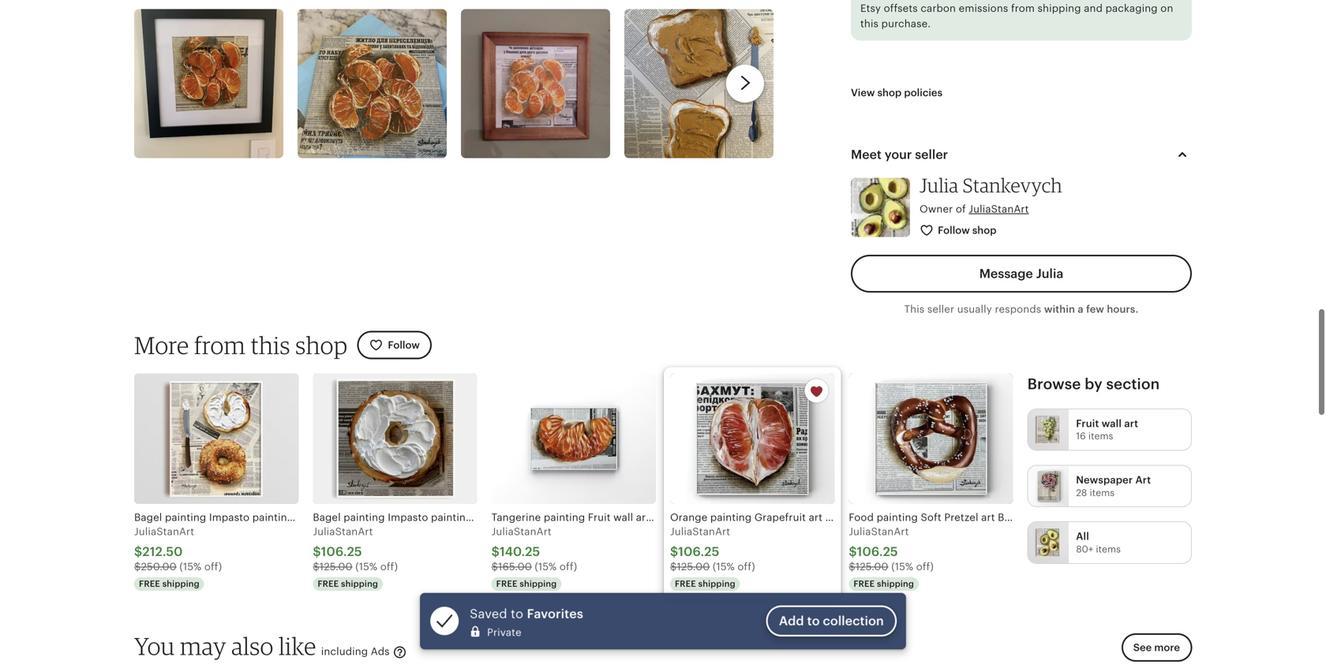 Task type: describe. For each thing, give the bounding box(es) containing it.
stankevych
[[963, 174, 1063, 197]]

juliastanart link
[[969, 203, 1029, 215]]

etsy offsets carbon emissions from shipping and packaging on this purchase.
[[861, 2, 1174, 30]]

saved to favorites
[[470, 607, 584, 621]]

responds
[[995, 304, 1042, 316]]

view shop policies button
[[840, 79, 955, 107]]

to for favorites
[[511, 607, 524, 621]]

browse
[[1028, 376, 1082, 393]]

message
[[980, 267, 1034, 281]]

favorites
[[527, 607, 584, 621]]

orange painting grapefruit art fruit wall art original oil painting citrus wall decor newspaper art fruit painting grapefruit wall art image
[[670, 374, 835, 505]]

off) for bagel painting impasto painting food paintingnewspaper art breakfast painting image
[[380, 561, 398, 573]]

see more listings in the fruit wall art section image
[[1029, 410, 1069, 451]]

this
[[905, 304, 925, 316]]

shipping inside etsy offsets carbon emissions from shipping and packaging on this purchase.
[[1038, 2, 1082, 14]]

1 vertical spatial from
[[194, 331, 246, 360]]

shop for follow
[[973, 225, 997, 236]]

also
[[231, 632, 274, 661]]

106.25 for 'orange painting grapefruit art fruit wall art original oil painting citrus wall decor newspaper art fruit painting grapefruit wall art' image
[[679, 545, 720, 559]]

125.00 for 'orange painting grapefruit art fruit wall art original oil painting citrus wall decor newspaper art fruit painting grapefruit wall art' image
[[677, 561, 710, 573]]

juliastanart $ 212.50 $ 250.00 (15% off) free shipping
[[134, 526, 222, 589]]

bagel painting impasto painting original acrylic paining newspaper art breakfast painting image
[[134, 374, 299, 505]]

fruit
[[1077, 418, 1100, 430]]

shipping for bagel painting impasto painting original acrylic paining newspaper art breakfast painting image
[[162, 580, 200, 589]]

free for food painting soft pretzel art bread art newspaper art fooa painring food wall art original oil painting image
[[854, 580, 875, 589]]

emissions
[[959, 2, 1009, 14]]

off) inside juliastanart $ 140.25 $ 165.00 (15% off) free shipping
[[560, 561, 577, 573]]

items inside newspaper art 28 items
[[1090, 488, 1115, 499]]

this inside etsy offsets carbon emissions from shipping and packaging on this purchase.
[[861, 18, 879, 30]]

follow button
[[357, 331, 432, 360]]

(15% for bagel painting impasto painting original acrylic paining newspaper art breakfast painting image
[[180, 561, 202, 573]]

125.00 for food painting soft pretzel art bread art newspaper art fooa painring food wall art original oil painting image
[[856, 561, 889, 573]]

0 horizontal spatial shop
[[296, 331, 348, 360]]

shipping for food painting soft pretzel art bread art newspaper art fooa painring food wall art original oil painting image
[[877, 580, 915, 589]]

julia inside button
[[1037, 267, 1064, 281]]

off) for bagel painting impasto painting original acrylic paining newspaper art breakfast painting image
[[204, 561, 222, 573]]

125.00 for bagel painting impasto painting food paintingnewspaper art breakfast painting image
[[320, 561, 353, 573]]

165.00
[[498, 561, 532, 573]]

shipping for 'orange painting grapefruit art fruit wall art original oil painting citrus wall decor newspaper art fruit painting grapefruit wall art' image
[[699, 580, 736, 589]]

offsets
[[884, 2, 918, 14]]

fruit wall art 16 items
[[1077, 418, 1139, 442]]

juliastanart $ 106.25 $ 125.00 (15% off) free shipping for 'orange painting grapefruit art fruit wall art original oil painting citrus wall decor newspaper art fruit painting grapefruit wall art' image
[[670, 526, 756, 589]]

16
[[1077, 431, 1086, 442]]

bagel painting impasto painting food paintingnewspaper art breakfast painting image
[[313, 374, 478, 505]]

see more listings in the newspaper art section image
[[1029, 466, 1069, 507]]

you
[[134, 632, 175, 661]]

see more listings in the all section image
[[1029, 523, 1069, 564]]

newspaper art 28 items
[[1077, 475, 1152, 499]]

message julia button
[[851, 255, 1193, 293]]

saved
[[470, 607, 507, 621]]

may
[[180, 632, 226, 661]]

(15% inside juliastanart $ 140.25 $ 165.00 (15% off) free shipping
[[535, 561, 557, 573]]

80+
[[1077, 544, 1094, 555]]

juliastanart for 'orange painting grapefruit art fruit wall art original oil painting citrus wall decor newspaper art fruit painting grapefruit wall art' image
[[670, 526, 731, 538]]

106.25 for bagel painting impasto painting food paintingnewspaper art breakfast painting image
[[321, 545, 362, 559]]

juliastanart for food painting soft pretzel art bread art newspaper art fooa painring food wall art original oil painting image
[[849, 526, 909, 538]]

juliastanart inside juliastanart $ 140.25 $ 165.00 (15% off) free shipping
[[492, 526, 552, 538]]

private
[[487, 627, 522, 639]]

(15% for bagel painting impasto painting food paintingnewspaper art breakfast painting image
[[356, 561, 378, 573]]

items inside all 80+ items
[[1096, 544, 1121, 555]]

hours.
[[1107, 304, 1139, 316]]

add
[[780, 615, 805, 629]]

free for bagel painting impasto painting food paintingnewspaper art breakfast painting image
[[318, 580, 339, 589]]

few
[[1087, 304, 1105, 316]]

106.25 for food painting soft pretzel art bread art newspaper art fooa painring food wall art original oil painting image
[[857, 545, 899, 559]]

policies
[[905, 87, 943, 99]]

meet
[[851, 148, 882, 162]]

and
[[1084, 2, 1103, 14]]

a
[[1078, 304, 1084, 316]]

all
[[1077, 531, 1090, 543]]

juliastanart for bagel painting impasto painting original acrylic paining newspaper art breakfast painting image
[[134, 526, 194, 538]]

browse by section
[[1028, 376, 1160, 393]]



Task type: vqa. For each thing, say whether or not it's contained in the screenshot.


Task type: locate. For each thing, give the bounding box(es) containing it.
juliastanart $ 140.25 $ 165.00 (15% off) free shipping
[[492, 526, 577, 589]]

collection
[[824, 615, 885, 629]]

meet your seller
[[851, 148, 949, 162]]

shop left follow button
[[296, 331, 348, 360]]

more
[[1155, 642, 1181, 654]]

1 juliastanart $ 106.25 $ 125.00 (15% off) free shipping from the left
[[313, 526, 398, 589]]

(15% for 'orange painting grapefruit art fruit wall art original oil painting citrus wall decor newspaper art fruit painting grapefruit wall art' image
[[713, 561, 735, 573]]

owner
[[920, 203, 953, 215]]

follow for follow
[[388, 339, 420, 351]]

off) for food painting soft pretzel art bread art newspaper art fooa painring food wall art original oil painting image
[[917, 561, 934, 573]]

items right 80+
[[1096, 544, 1121, 555]]

off) for 'orange painting grapefruit art fruit wall art original oil painting citrus wall decor newspaper art fruit painting grapefruit wall art' image
[[738, 561, 756, 573]]

3 125.00 from the left
[[856, 561, 889, 573]]

$
[[134, 545, 142, 559], [313, 545, 321, 559], [492, 545, 500, 559], [670, 545, 679, 559], [849, 545, 857, 559], [134, 561, 141, 573], [313, 561, 320, 573], [492, 561, 498, 573], [670, 561, 677, 573], [849, 561, 856, 573]]

3 (15% from the left
[[535, 561, 557, 573]]

106.25
[[321, 545, 362, 559], [679, 545, 720, 559], [857, 545, 899, 559]]

seller
[[915, 148, 949, 162], [928, 304, 955, 316]]

your
[[885, 148, 912, 162]]

212.50
[[142, 545, 183, 559]]

wall
[[1102, 418, 1122, 430]]

0 horizontal spatial this
[[251, 331, 290, 360]]

1 horizontal spatial from
[[1012, 2, 1035, 14]]

julia inside 'julia stankevych owner of juliastanart'
[[920, 174, 959, 197]]

ads
[[371, 646, 390, 658]]

0 horizontal spatial to
[[511, 607, 524, 621]]

1 vertical spatial julia
[[1037, 267, 1064, 281]]

items inside fruit wall art 16 items
[[1089, 431, 1114, 442]]

4 (15% from the left
[[713, 561, 735, 573]]

5 free from the left
[[854, 580, 875, 589]]

free inside juliastanart $ 140.25 $ 165.00 (15% off) free shipping
[[496, 580, 518, 589]]

(15% inside juliastanart $ 212.50 $ 250.00 (15% off) free shipping
[[180, 561, 202, 573]]

1 horizontal spatial to
[[808, 615, 820, 629]]

0 horizontal spatial julia
[[920, 174, 959, 197]]

1 horizontal spatial 106.25
[[679, 545, 720, 559]]

including
[[321, 646, 368, 658]]

more from this shop
[[134, 331, 348, 360]]

message julia
[[980, 267, 1064, 281]]

off)
[[204, 561, 222, 573], [380, 561, 398, 573], [560, 561, 577, 573], [738, 561, 756, 573], [917, 561, 934, 573]]

1 horizontal spatial shop
[[878, 87, 902, 99]]

2 vertical spatial shop
[[296, 331, 348, 360]]

1 (15% from the left
[[180, 561, 202, 573]]

you may also like including ads
[[134, 632, 393, 661]]

packaging
[[1106, 2, 1158, 14]]

free
[[139, 580, 160, 589], [318, 580, 339, 589], [496, 580, 518, 589], [675, 580, 696, 589], [854, 580, 875, 589]]

etsy
[[861, 2, 881, 14]]

3 106.25 from the left
[[857, 545, 899, 559]]

seller right your
[[915, 148, 949, 162]]

free inside juliastanart $ 212.50 $ 250.00 (15% off) free shipping
[[139, 580, 160, 589]]

0 vertical spatial from
[[1012, 2, 1035, 14]]

juliastanart for bagel painting impasto painting food paintingnewspaper art breakfast painting image
[[313, 526, 373, 538]]

seller inside dropdown button
[[915, 148, 949, 162]]

2 vertical spatial items
[[1096, 544, 1121, 555]]

1 horizontal spatial juliastanart $ 106.25 $ 125.00 (15% off) free shipping
[[670, 526, 756, 589]]

follow for follow shop
[[938, 225, 970, 236]]

on
[[1161, 2, 1174, 14]]

shop
[[878, 87, 902, 99], [973, 225, 997, 236], [296, 331, 348, 360]]

4 off) from the left
[[738, 561, 756, 573]]

2 free from the left
[[318, 580, 339, 589]]

1 horizontal spatial julia
[[1037, 267, 1064, 281]]

julia stankevych image
[[851, 178, 911, 237]]

1 horizontal spatial this
[[861, 18, 879, 30]]

see more
[[1134, 642, 1181, 654]]

within
[[1045, 304, 1076, 316]]

shipping inside juliastanart $ 212.50 $ 250.00 (15% off) free shipping
[[162, 580, 200, 589]]

juliastanart $ 106.25 $ 125.00 (15% off) free shipping for bagel painting impasto painting food paintingnewspaper art breakfast painting image
[[313, 526, 398, 589]]

to inside button
[[808, 615, 820, 629]]

juliastanart $ 106.25 $ 125.00 (15% off) free shipping for food painting soft pretzel art bread art newspaper art fooa painring food wall art original oil painting image
[[849, 526, 934, 589]]

tangerine painting fruit wall art original oil painting citrus art citrus wall decor newspaper art fruit painting tangerine wall art image
[[492, 374, 656, 505]]

0 vertical spatial julia
[[920, 174, 959, 197]]

to
[[511, 607, 524, 621], [808, 615, 820, 629]]

140.25
[[500, 545, 540, 559]]

shipping
[[1038, 2, 1082, 14], [162, 580, 200, 589], [341, 580, 378, 589], [520, 580, 557, 589], [699, 580, 736, 589], [877, 580, 915, 589]]

like
[[279, 632, 316, 661]]

off) inside juliastanart $ 212.50 $ 250.00 (15% off) free shipping
[[204, 561, 222, 573]]

4 free from the left
[[675, 580, 696, 589]]

of
[[956, 203, 966, 215]]

from inside etsy offsets carbon emissions from shipping and packaging on this purchase.
[[1012, 2, 1035, 14]]

0 vertical spatial items
[[1089, 431, 1114, 442]]

follow inside follow button
[[388, 339, 420, 351]]

1 vertical spatial follow
[[388, 339, 420, 351]]

0 vertical spatial follow
[[938, 225, 970, 236]]

1 vertical spatial items
[[1090, 488, 1115, 499]]

juliastanart inside 'julia stankevych owner of juliastanart'
[[969, 203, 1029, 215]]

shop for view
[[878, 87, 902, 99]]

125.00
[[320, 561, 353, 573], [677, 561, 710, 573], [856, 561, 889, 573]]

0 horizontal spatial juliastanart $ 106.25 $ 125.00 (15% off) free shipping
[[313, 526, 398, 589]]

2 off) from the left
[[380, 561, 398, 573]]

purchase.
[[882, 18, 931, 30]]

0 vertical spatial shop
[[878, 87, 902, 99]]

seller right this
[[928, 304, 955, 316]]

1 vertical spatial shop
[[973, 225, 997, 236]]

carbon
[[921, 2, 956, 14]]

this
[[861, 18, 879, 30], [251, 331, 290, 360]]

1 vertical spatial this
[[251, 331, 290, 360]]

1 125.00 from the left
[[320, 561, 353, 573]]

juliastanart $ 106.25 $ 125.00 (15% off) free shipping
[[313, 526, 398, 589], [670, 526, 756, 589], [849, 526, 934, 589]]

2 horizontal spatial 125.00
[[856, 561, 889, 573]]

art
[[1125, 418, 1139, 430]]

usually
[[958, 304, 993, 316]]

more
[[134, 331, 189, 360]]

follow shop button
[[908, 216, 1011, 246]]

all 80+ items
[[1077, 531, 1121, 555]]

2 106.25 from the left
[[679, 545, 720, 559]]

(15% for food painting soft pretzel art bread art newspaper art fooa painring food wall art original oil painting image
[[892, 561, 914, 573]]

julia stankevych owner of juliastanart
[[920, 174, 1063, 215]]

2 horizontal spatial shop
[[973, 225, 997, 236]]

0 vertical spatial this
[[861, 18, 879, 30]]

view
[[851, 87, 875, 99]]

2 horizontal spatial 106.25
[[857, 545, 899, 559]]

juliastanart
[[969, 203, 1029, 215], [134, 526, 194, 538], [313, 526, 373, 538], [492, 526, 552, 538], [670, 526, 731, 538], [849, 526, 909, 538]]

julia up owner
[[920, 174, 959, 197]]

free for 'orange painting grapefruit art fruit wall art original oil painting citrus wall decor newspaper art fruit painting grapefruit wall art' image
[[675, 580, 696, 589]]

to right add
[[808, 615, 820, 629]]

1 free from the left
[[139, 580, 160, 589]]

1 horizontal spatial follow
[[938, 225, 970, 236]]

meet your seller button
[[837, 136, 1207, 174]]

to up the 'private'
[[511, 607, 524, 621]]

julia
[[920, 174, 959, 197], [1037, 267, 1064, 281]]

follow shop
[[938, 225, 997, 236]]

5 off) from the left
[[917, 561, 934, 573]]

250.00
[[141, 561, 177, 573]]

food painting soft pretzel art bread art newspaper art fooa painring food wall art original oil painting image
[[849, 374, 1014, 505]]

2 horizontal spatial juliastanart $ 106.25 $ 125.00 (15% off) free shipping
[[849, 526, 934, 589]]

view shop policies
[[851, 87, 943, 99]]

add to collection button
[[768, 607, 896, 637]]

see more button
[[1122, 634, 1193, 663]]

to for collection
[[808, 615, 820, 629]]

add to collection
[[780, 615, 885, 629]]

3 off) from the left
[[560, 561, 577, 573]]

free for bagel painting impasto painting original acrylic paining newspaper art breakfast painting image
[[139, 580, 160, 589]]

0 horizontal spatial 125.00
[[320, 561, 353, 573]]

2 juliastanart $ 106.25 $ 125.00 (15% off) free shipping from the left
[[670, 526, 756, 589]]

from right more
[[194, 331, 246, 360]]

items
[[1089, 431, 1114, 442], [1090, 488, 1115, 499], [1096, 544, 1121, 555]]

1 horizontal spatial 125.00
[[677, 561, 710, 573]]

section
[[1107, 376, 1160, 393]]

shop down juliastanart link
[[973, 225, 997, 236]]

from right emissions
[[1012, 2, 1035, 14]]

1 vertical spatial seller
[[928, 304, 955, 316]]

2 125.00 from the left
[[677, 561, 710, 573]]

art
[[1136, 475, 1152, 487]]

0 vertical spatial seller
[[915, 148, 949, 162]]

this seller usually responds within a few hours.
[[905, 304, 1139, 316]]

1 106.25 from the left
[[321, 545, 362, 559]]

(15%
[[180, 561, 202, 573], [356, 561, 378, 573], [535, 561, 557, 573], [713, 561, 735, 573], [892, 561, 914, 573]]

see
[[1134, 642, 1152, 654]]

from
[[1012, 2, 1035, 14], [194, 331, 246, 360]]

1 off) from the left
[[204, 561, 222, 573]]

newspaper
[[1077, 475, 1133, 487]]

follow
[[938, 225, 970, 236], [388, 339, 420, 351]]

julia up within
[[1037, 267, 1064, 281]]

shipping inside juliastanart $ 140.25 $ 165.00 (15% off) free shipping
[[520, 580, 557, 589]]

0 horizontal spatial follow
[[388, 339, 420, 351]]

0 horizontal spatial 106.25
[[321, 545, 362, 559]]

5 (15% from the left
[[892, 561, 914, 573]]

3 juliastanart $ 106.25 $ 125.00 (15% off) free shipping from the left
[[849, 526, 934, 589]]

shipping for bagel painting impasto painting food paintingnewspaper art breakfast painting image
[[341, 580, 378, 589]]

0 horizontal spatial from
[[194, 331, 246, 360]]

28
[[1077, 488, 1088, 499]]

3 free from the left
[[496, 580, 518, 589]]

items down "newspaper"
[[1090, 488, 1115, 499]]

shop right view
[[878, 87, 902, 99]]

juliastanart inside juliastanart $ 212.50 $ 250.00 (15% off) free shipping
[[134, 526, 194, 538]]

items down the 'wall'
[[1089, 431, 1114, 442]]

by
[[1085, 376, 1103, 393]]

follow inside follow shop button
[[938, 225, 970, 236]]

2 (15% from the left
[[356, 561, 378, 573]]

see more link
[[1117, 634, 1193, 669]]



